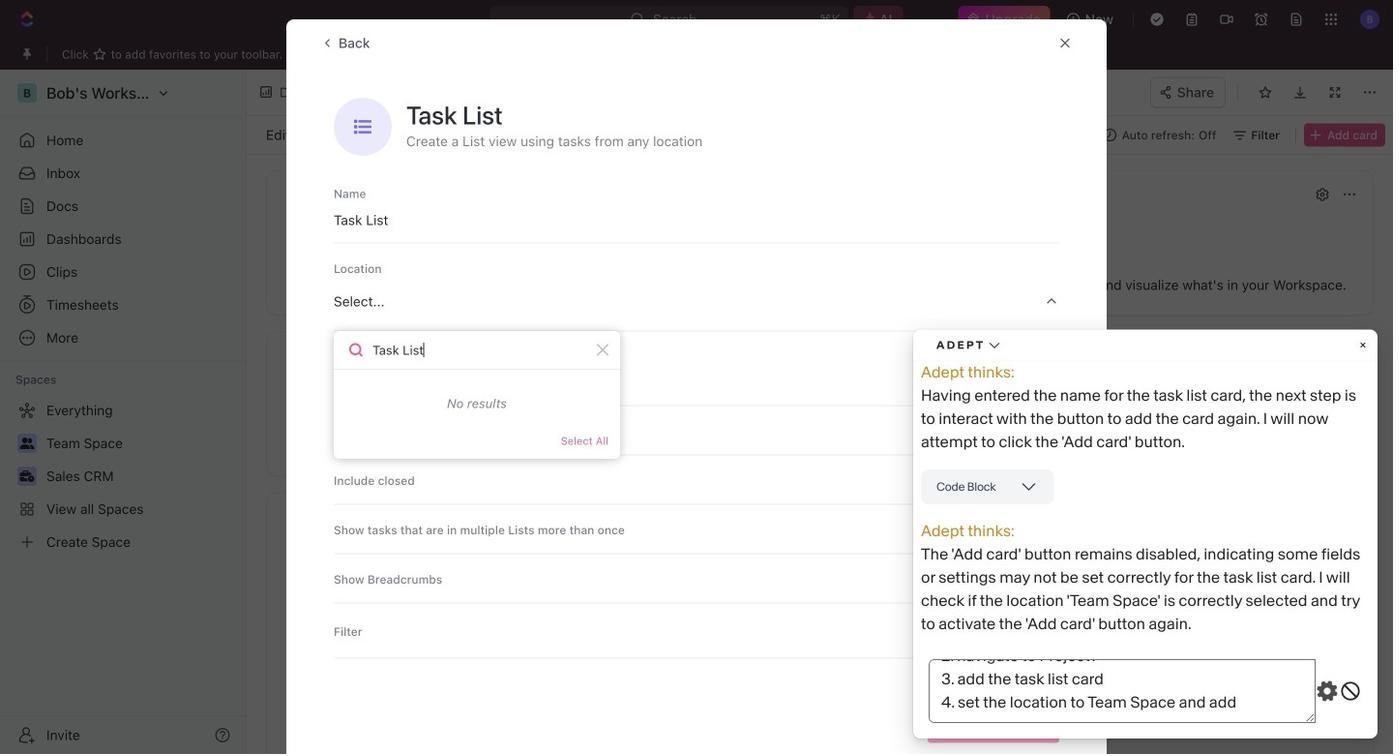 Task type: locate. For each thing, give the bounding box(es) containing it.
None text field
[[382, 81, 687, 104]]

sidebar navigation
[[0, 70, 247, 754]]

tree
[[8, 395, 238, 558]]



Task type: describe. For each thing, give the bounding box(es) containing it.
tree inside sidebar navigation
[[8, 395, 238, 558]]

Card name text field
[[334, 202, 1060, 238]]

Search Spaces, Folders, Lists text field
[[334, 331, 620, 370]]



Task type: vqa. For each thing, say whether or not it's contained in the screenshot.
text field
yes



